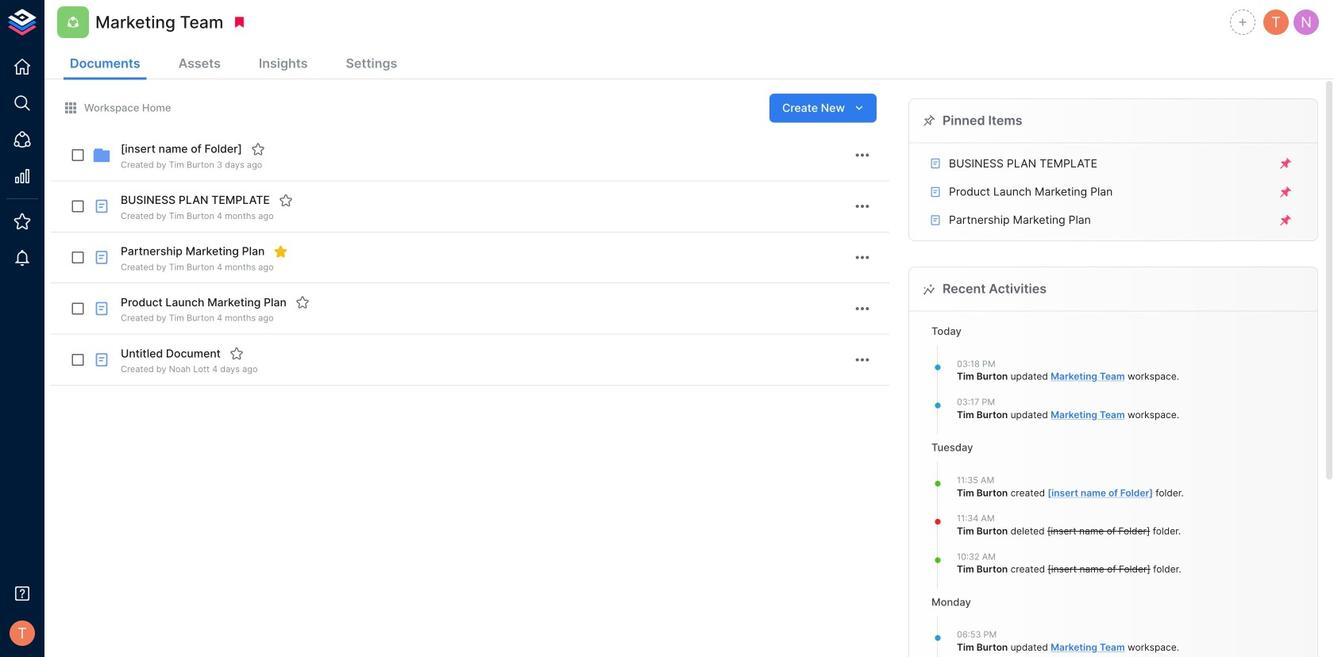 Task type: locate. For each thing, give the bounding box(es) containing it.
1 unpin image from the top
[[1279, 157, 1294, 171]]

2 horizontal spatial favorite image
[[295, 296, 310, 310]]

0 vertical spatial favorite image
[[279, 193, 293, 208]]

0 vertical spatial unpin image
[[1279, 157, 1294, 171]]

1 horizontal spatial favorite image
[[279, 193, 293, 208]]

0 horizontal spatial favorite image
[[230, 347, 244, 361]]

favorite image
[[279, 193, 293, 208], [295, 296, 310, 310], [230, 347, 244, 361]]

unpin image
[[1279, 157, 1294, 171], [1279, 185, 1294, 199], [1279, 213, 1294, 228]]

2 vertical spatial unpin image
[[1279, 213, 1294, 228]]

1 vertical spatial favorite image
[[295, 296, 310, 310]]

1 vertical spatial unpin image
[[1279, 185, 1294, 199]]



Task type: vqa. For each thing, say whether or not it's contained in the screenshot.
the bottom Unpin icon
yes



Task type: describe. For each thing, give the bounding box(es) containing it.
2 unpin image from the top
[[1279, 185, 1294, 199]]

2 vertical spatial favorite image
[[230, 347, 244, 361]]

favorite image
[[251, 142, 265, 157]]

remove favorite image
[[274, 245, 288, 259]]

remove bookmark image
[[232, 15, 247, 29]]

3 unpin image from the top
[[1279, 213, 1294, 228]]



